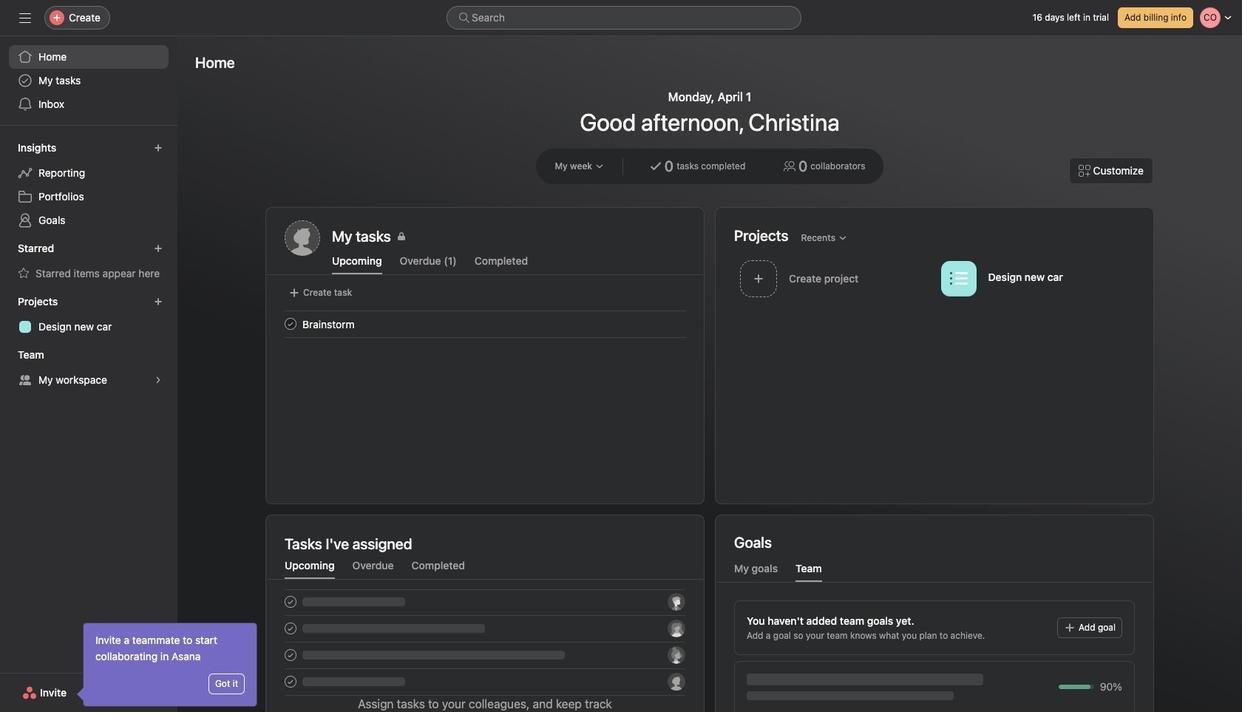 Task type: vqa. For each thing, say whether or not it's contained in the screenshot.
the Visit
no



Task type: locate. For each thing, give the bounding box(es) containing it.
projects element
[[0, 288, 177, 342]]

list item
[[734, 256, 935, 301], [267, 311, 704, 337]]

add items to starred image
[[154, 244, 163, 253]]

0 horizontal spatial list item
[[267, 311, 704, 337]]

Mark complete checkbox
[[282, 315, 299, 333]]

1 horizontal spatial list item
[[734, 256, 935, 301]]

0 vertical spatial list item
[[734, 256, 935, 301]]

see details, my workspace image
[[154, 376, 163, 385]]

new insights image
[[154, 143, 163, 152]]

add profile photo image
[[285, 220, 320, 256]]

hide sidebar image
[[19, 12, 31, 24]]

teams element
[[0, 342, 177, 395]]

1 vertical spatial list item
[[267, 311, 704, 337]]

tooltip
[[79, 623, 257, 706]]

list image
[[950, 270, 968, 287]]

list box
[[447, 6, 802, 30]]



Task type: describe. For each thing, give the bounding box(es) containing it.
insights element
[[0, 135, 177, 235]]

starred element
[[0, 235, 177, 288]]

mark complete image
[[282, 315, 299, 333]]

global element
[[0, 36, 177, 125]]

new project or portfolio image
[[154, 297, 163, 306]]



